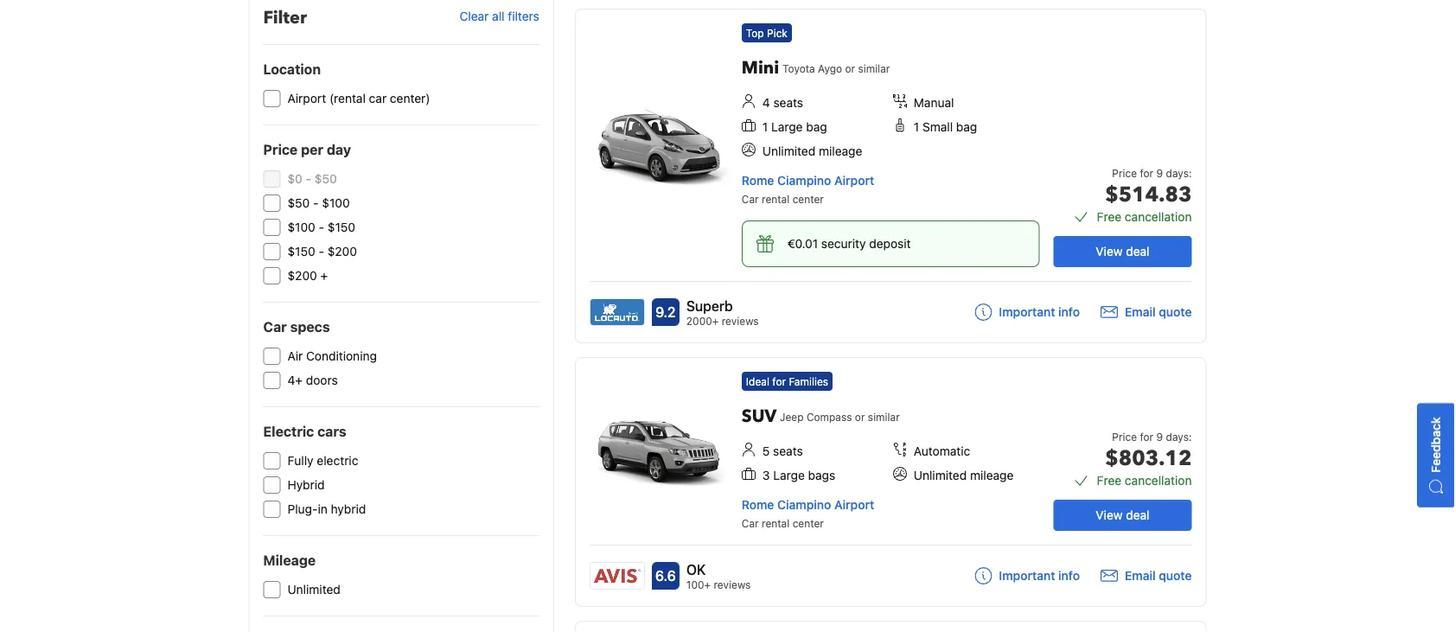 Task type: locate. For each thing, give the bounding box(es) containing it.
0 vertical spatial rome ciampino airport car rental center
[[742, 173, 875, 205]]

cancellation for $803.12
[[1125, 474, 1192, 488]]

car specs
[[263, 319, 330, 335]]

$50 - $100
[[288, 196, 350, 210]]

unlimited mileage down automatic
[[914, 468, 1014, 483]]

airport down bags
[[835, 498, 875, 512]]

9 for $803.12
[[1157, 431, 1164, 443]]

days: up $514.83
[[1167, 167, 1192, 179]]

0 horizontal spatial unlimited
[[288, 583, 341, 597]]

1 center from the top
[[793, 193, 824, 205]]

for up $803.12
[[1140, 431, 1154, 443]]

clear all filters button
[[460, 9, 540, 24]]

free
[[1097, 210, 1122, 224], [1097, 474, 1122, 488]]

free cancellation down $803.12
[[1097, 474, 1192, 488]]

2 product card group from the top
[[575, 357, 1213, 607]]

2 horizontal spatial unlimited
[[914, 468, 967, 483]]

1 vertical spatial email quote
[[1125, 569, 1192, 583]]

customer rating 9.2 superb element
[[687, 296, 759, 317]]

info for 2nd important info button from the top of the page
[[1059, 569, 1080, 583]]

0 vertical spatial for
[[1140, 167, 1154, 179]]

1 vertical spatial price
[[1113, 167, 1138, 179]]

view deal down $514.83
[[1096, 244, 1150, 259]]

0 vertical spatial similar
[[859, 62, 890, 74]]

0 vertical spatial $100
[[322, 196, 350, 210]]

free cancellation
[[1097, 210, 1192, 224], [1097, 474, 1192, 488]]

unlimited down "1 large bag"
[[763, 144, 816, 158]]

for for $514.83
[[1140, 167, 1154, 179]]

reviews for ok
[[714, 579, 751, 591]]

for right ideal
[[773, 375, 786, 388]]

1 vertical spatial info
[[1059, 569, 1080, 583]]

1 down 4
[[763, 120, 768, 134]]

email
[[1125, 305, 1156, 319], [1125, 569, 1156, 583]]

0 vertical spatial $200
[[328, 244, 357, 259]]

1 product card group from the top
[[575, 9, 1213, 343]]

0 vertical spatial $150
[[328, 220, 356, 234]]

center for mini
[[793, 193, 824, 205]]

1 vertical spatial free
[[1097, 474, 1122, 488]]

1 free from the top
[[1097, 210, 1122, 224]]

price per day
[[263, 141, 351, 158]]

1 horizontal spatial mileage
[[971, 468, 1014, 483]]

1 horizontal spatial unlimited
[[763, 144, 816, 158]]

1 vertical spatial similar
[[868, 411, 900, 423]]

2 view from the top
[[1096, 508, 1123, 522]]

2 info from the top
[[1059, 569, 1080, 583]]

2 seats from the top
[[773, 444, 803, 458]]

price inside price for 9 days: $803.12
[[1113, 431, 1138, 443]]

0 vertical spatial free
[[1097, 210, 1122, 224]]

2 rome ciampino airport button from the top
[[742, 498, 875, 512]]

seats
[[774, 96, 804, 110], [773, 444, 803, 458]]

0 vertical spatial free cancellation
[[1097, 210, 1192, 224]]

reviews inside ok 100+ reviews
[[714, 579, 751, 591]]

2 1 from the left
[[914, 120, 920, 134]]

0 vertical spatial product card group
[[575, 9, 1213, 343]]

rome ciampino airport button down 3 large bags
[[742, 498, 875, 512]]

ciampino for mini
[[778, 173, 832, 188]]

rome ciampino airport car rental center
[[742, 173, 875, 205], [742, 498, 875, 529]]

1 days: from the top
[[1167, 167, 1192, 179]]

center up €0.01
[[793, 193, 824, 205]]

1 email quote from the top
[[1125, 305, 1192, 319]]

free for $803.12
[[1097, 474, 1122, 488]]

0 vertical spatial $50
[[315, 172, 337, 186]]

$0
[[288, 172, 303, 186]]

airport
[[288, 91, 326, 106], [835, 173, 875, 188], [835, 498, 875, 512]]

similar for suv
[[868, 411, 900, 423]]

1 vertical spatial view deal button
[[1054, 500, 1192, 531]]

1 vertical spatial or
[[855, 411, 865, 423]]

1 1 from the left
[[763, 120, 768, 134]]

view deal down $803.12
[[1096, 508, 1150, 522]]

cancellation
[[1125, 210, 1192, 224], [1125, 474, 1192, 488]]

0 vertical spatial ciampino
[[778, 173, 832, 188]]

- right $0
[[306, 172, 311, 186]]

email for 2nd important info button from the top of the page
[[1125, 569, 1156, 583]]

0 vertical spatial unlimited
[[763, 144, 816, 158]]

rome ciampino airport car rental center up €0.01
[[742, 173, 875, 205]]

view deal button down $803.12
[[1054, 500, 1192, 531]]

email quote
[[1125, 305, 1192, 319], [1125, 569, 1192, 583]]

- down $100 - $150
[[319, 244, 324, 259]]

0 horizontal spatial 1
[[763, 120, 768, 134]]

quote
[[1159, 305, 1192, 319], [1159, 569, 1192, 583]]

seats for mini
[[774, 96, 804, 110]]

0 vertical spatial car
[[742, 193, 759, 205]]

1 9 from the top
[[1157, 167, 1164, 179]]

1 vertical spatial important info button
[[975, 567, 1080, 585]]

center down 3 large bags
[[793, 517, 824, 529]]

€0.01 security deposit
[[788, 237, 911, 251]]

$200 +
[[288, 269, 328, 283]]

2 rome from the top
[[742, 498, 775, 512]]

view deal button for $803.12
[[1054, 500, 1192, 531]]

bag for 1 small bag
[[957, 120, 978, 134]]

feedback button
[[1418, 403, 1456, 507]]

9
[[1157, 167, 1164, 179], [1157, 431, 1164, 443]]

1 info from the top
[[1059, 305, 1080, 319]]

1 horizontal spatial $150
[[328, 220, 356, 234]]

rome ciampino airport button down "1 large bag"
[[742, 173, 875, 188]]

ciampino down "1 large bag"
[[778, 173, 832, 188]]

rome ciampino airport button for mini
[[742, 173, 875, 188]]

or right compass
[[855, 411, 865, 423]]

days: for $514.83
[[1167, 167, 1192, 179]]

2 bag from the left
[[957, 120, 978, 134]]

rental up €0.01
[[762, 193, 790, 205]]

price
[[263, 141, 298, 158], [1113, 167, 1138, 179], [1113, 431, 1138, 443]]

1 horizontal spatial bag
[[957, 120, 978, 134]]

1 vertical spatial mileage
[[971, 468, 1014, 483]]

6.6
[[656, 568, 676, 584]]

$150
[[328, 220, 356, 234], [288, 244, 315, 259]]

rome down "1 large bag"
[[742, 173, 775, 188]]

1 view deal button from the top
[[1054, 236, 1192, 267]]

$50
[[315, 172, 337, 186], [288, 196, 310, 210]]

9 inside the price for 9 days: $514.83
[[1157, 167, 1164, 179]]

0 vertical spatial seats
[[774, 96, 804, 110]]

0 vertical spatial rome ciampino airport button
[[742, 173, 875, 188]]

0 vertical spatial rome
[[742, 173, 775, 188]]

car
[[369, 91, 387, 106]]

similar for mini
[[859, 62, 890, 74]]

9.2
[[656, 304, 676, 320]]

ciampino
[[778, 173, 832, 188], [778, 498, 832, 512]]

supplied by locauto image
[[591, 299, 644, 325]]

3 large bags
[[763, 468, 836, 483]]

0 vertical spatial email
[[1125, 305, 1156, 319]]

0 vertical spatial important info
[[999, 305, 1080, 319]]

$200
[[328, 244, 357, 259], [288, 269, 317, 283]]

1 deal from the top
[[1127, 244, 1150, 259]]

$50 up the $50 - $100
[[315, 172, 337, 186]]

$100 up $100 - $150
[[322, 196, 350, 210]]

2 email quote from the top
[[1125, 569, 1192, 583]]

unlimited
[[763, 144, 816, 158], [914, 468, 967, 483], [288, 583, 341, 597]]

1 rome ciampino airport button from the top
[[742, 173, 875, 188]]

2 vertical spatial car
[[742, 517, 759, 529]]

all
[[492, 9, 505, 24]]

1 vertical spatial email quote button
[[1101, 567, 1192, 585]]

2 rental from the top
[[762, 517, 790, 529]]

car
[[742, 193, 759, 205], [263, 319, 287, 335], [742, 517, 759, 529]]

email quote button for 2nd important info button from the top of the page
[[1101, 567, 1192, 585]]

reviews right the 100+
[[714, 579, 751, 591]]

1 vertical spatial rental
[[762, 517, 790, 529]]

- up $150 - $200
[[319, 220, 324, 234]]

1 important info button from the top
[[975, 304, 1080, 321]]

1 vertical spatial center
[[793, 517, 824, 529]]

unlimited mileage down "1 large bag"
[[763, 144, 863, 158]]

large right 3
[[774, 468, 805, 483]]

important info for 2nd important info button from the top of the page
[[999, 569, 1080, 583]]

deal for $803.12
[[1127, 508, 1150, 522]]

0 vertical spatial view deal
[[1096, 244, 1150, 259]]

mini toyota aygo or similar
[[742, 56, 890, 80]]

email quote for 2nd important info button from the top of the page
[[1125, 569, 1192, 583]]

$200 up +
[[328, 244, 357, 259]]

1 vertical spatial ciampino
[[778, 498, 832, 512]]

rental
[[762, 193, 790, 205], [762, 517, 790, 529]]

1 vertical spatial reviews
[[714, 579, 751, 591]]

product card group
[[575, 9, 1213, 343], [575, 357, 1213, 607]]

1 vertical spatial $200
[[288, 269, 317, 283]]

rome ciampino airport car rental center down 3 large bags
[[742, 498, 875, 529]]

1 cancellation from the top
[[1125, 210, 1192, 224]]

bag right small
[[957, 120, 978, 134]]

rental for mini
[[762, 193, 790, 205]]

bag
[[806, 120, 828, 134], [957, 120, 978, 134]]

1 vertical spatial airport
[[835, 173, 875, 188]]

fully
[[288, 454, 314, 468]]

hybrid
[[288, 478, 325, 492]]

similar right aygo
[[859, 62, 890, 74]]

deal down $803.12
[[1127, 508, 1150, 522]]

- for $150
[[319, 244, 324, 259]]

or for mini
[[846, 62, 856, 74]]

1 vertical spatial free cancellation
[[1097, 474, 1192, 488]]

1 view deal from the top
[[1096, 244, 1150, 259]]

0 vertical spatial center
[[793, 193, 824, 205]]

9 up $803.12
[[1157, 431, 1164, 443]]

1 seats from the top
[[774, 96, 804, 110]]

price for $803.12
[[1113, 431, 1138, 443]]

unlimited down automatic
[[914, 468, 967, 483]]

1 vertical spatial seats
[[773, 444, 803, 458]]

0 horizontal spatial $50
[[288, 196, 310, 210]]

price for 9 days: $514.83
[[1106, 167, 1192, 209]]

filters
[[508, 9, 540, 24]]

4+
[[288, 373, 303, 388]]

airport down location
[[288, 91, 326, 106]]

0 vertical spatial reviews
[[722, 315, 759, 327]]

view down $803.12
[[1096, 508, 1123, 522]]

1 rental from the top
[[762, 193, 790, 205]]

price up $514.83
[[1113, 167, 1138, 179]]

0 vertical spatial info
[[1059, 305, 1080, 319]]

2 vertical spatial unlimited
[[288, 583, 341, 597]]

similar right compass
[[868, 411, 900, 423]]

rome ciampino airport button
[[742, 173, 875, 188], [742, 498, 875, 512]]

0 vertical spatial cancellation
[[1125, 210, 1192, 224]]

- down $0 - $50
[[313, 196, 319, 210]]

cancellation down $514.83
[[1125, 210, 1192, 224]]

airport for mini
[[835, 173, 875, 188]]

1 horizontal spatial $50
[[315, 172, 337, 186]]

1 vertical spatial cancellation
[[1125, 474, 1192, 488]]

$150 up $150 - $200
[[328, 220, 356, 234]]

days: inside the price for 9 days: $514.83
[[1167, 167, 1192, 179]]

similar inside mini toyota aygo or similar
[[859, 62, 890, 74]]

supplied by avis image
[[591, 563, 644, 589]]

or right aygo
[[846, 62, 856, 74]]

days: for $803.12
[[1167, 431, 1192, 443]]

€0.01
[[788, 237, 818, 251]]

2 important from the top
[[999, 569, 1056, 583]]

for for $803.12
[[1140, 431, 1154, 443]]

product card group containing $514.83
[[575, 9, 1213, 343]]

rome down 3
[[742, 498, 775, 512]]

2 free cancellation from the top
[[1097, 474, 1192, 488]]

view deal button for $514.83
[[1054, 236, 1192, 267]]

1 vertical spatial quote
[[1159, 569, 1192, 583]]

free down $514.83
[[1097, 210, 1122, 224]]

1 vertical spatial deal
[[1127, 508, 1150, 522]]

suv
[[742, 405, 777, 429]]

compass
[[807, 411, 852, 423]]

0 horizontal spatial mileage
[[819, 144, 863, 158]]

0 vertical spatial deal
[[1127, 244, 1150, 259]]

1 view from the top
[[1096, 244, 1123, 259]]

mileage
[[819, 144, 863, 158], [971, 468, 1014, 483]]

1 ciampino from the top
[[778, 173, 832, 188]]

1 vertical spatial 9
[[1157, 431, 1164, 443]]

1 left small
[[914, 120, 920, 134]]

0 horizontal spatial unlimited mileage
[[763, 144, 863, 158]]

view deal button
[[1054, 236, 1192, 267], [1054, 500, 1192, 531]]

0 vertical spatial important
[[999, 305, 1056, 319]]

2 vertical spatial price
[[1113, 431, 1138, 443]]

important
[[999, 305, 1056, 319], [999, 569, 1056, 583]]

clear all filters
[[460, 9, 540, 24]]

4
[[763, 96, 770, 110]]

2 vertical spatial for
[[1140, 431, 1154, 443]]

0 vertical spatial view
[[1096, 244, 1123, 259]]

deal down $514.83
[[1127, 244, 1150, 259]]

email quote button
[[1101, 304, 1192, 321], [1101, 567, 1192, 585]]

important info
[[999, 305, 1080, 319], [999, 569, 1080, 583]]

2 cancellation from the top
[[1125, 474, 1192, 488]]

1 vertical spatial rome
[[742, 498, 775, 512]]

rental down 3
[[762, 517, 790, 529]]

days: up $803.12
[[1167, 431, 1192, 443]]

9 inside price for 9 days: $803.12
[[1157, 431, 1164, 443]]

for up $514.83
[[1140, 167, 1154, 179]]

2 days: from the top
[[1167, 431, 1192, 443]]

price left per
[[263, 141, 298, 158]]

bag down mini toyota aygo or similar
[[806, 120, 828, 134]]

product card group containing $803.12
[[575, 357, 1213, 607]]

0 vertical spatial large
[[772, 120, 803, 134]]

airport up the €0.01 security deposit
[[835, 173, 875, 188]]

1 vertical spatial product card group
[[575, 357, 1213, 607]]

0 vertical spatial rental
[[762, 193, 790, 205]]

2 rome ciampino airport car rental center from the top
[[742, 498, 875, 529]]

large for mini
[[772, 120, 803, 134]]

6.6 element
[[652, 562, 680, 590]]

1 email quote button from the top
[[1101, 304, 1192, 321]]

2 quote from the top
[[1159, 569, 1192, 583]]

unlimited down mileage on the left of page
[[288, 583, 341, 597]]

deal
[[1127, 244, 1150, 259], [1127, 508, 1150, 522]]

2 ciampino from the top
[[778, 498, 832, 512]]

1 vertical spatial rome ciampino airport car rental center
[[742, 498, 875, 529]]

days: inside price for 9 days: $803.12
[[1167, 431, 1192, 443]]

1 vertical spatial for
[[773, 375, 786, 388]]

important info for 1st important info button from the top
[[999, 305, 1080, 319]]

1 vertical spatial important
[[999, 569, 1056, 583]]

1 important info from the top
[[999, 305, 1080, 319]]

1 bag from the left
[[806, 120, 828, 134]]

0 vertical spatial price
[[263, 141, 298, 158]]

2 view deal button from the top
[[1054, 500, 1192, 531]]

view down $514.83
[[1096, 244, 1123, 259]]

$100 down the $50 - $100
[[288, 220, 316, 234]]

mileage down automatic
[[971, 468, 1014, 483]]

$803.12
[[1106, 444, 1192, 473]]

1 horizontal spatial unlimited mileage
[[914, 468, 1014, 483]]

or inside mini toyota aygo or similar
[[846, 62, 856, 74]]

1 vertical spatial $50
[[288, 196, 310, 210]]

1 vertical spatial important info
[[999, 569, 1080, 583]]

bag for 1 large bag
[[806, 120, 828, 134]]

price for $514.83
[[1113, 167, 1138, 179]]

1 vertical spatial large
[[774, 468, 805, 483]]

$150 up the $200 +
[[288, 244, 315, 259]]

price inside the price for 9 days: $514.83
[[1113, 167, 1138, 179]]

large down 4 seats
[[772, 120, 803, 134]]

1 quote from the top
[[1159, 305, 1192, 319]]

jeep
[[780, 411, 804, 423]]

price up $803.12
[[1113, 431, 1138, 443]]

for inside price for 9 days: $803.12
[[1140, 431, 1154, 443]]

2 important info from the top
[[999, 569, 1080, 583]]

reviews
[[722, 315, 759, 327], [714, 579, 751, 591]]

9.2 element
[[652, 298, 680, 326]]

ok 100+ reviews
[[687, 562, 751, 591]]

1
[[763, 120, 768, 134], [914, 120, 920, 134]]

-
[[306, 172, 311, 186], [313, 196, 319, 210], [319, 220, 324, 234], [319, 244, 324, 259]]

top pick
[[746, 27, 788, 39]]

1 vertical spatial $100
[[288, 220, 316, 234]]

2 deal from the top
[[1127, 508, 1150, 522]]

unlimited mileage
[[763, 144, 863, 158], [914, 468, 1014, 483]]

ciampino down 3 large bags
[[778, 498, 832, 512]]

0 vertical spatial days:
[[1167, 167, 1192, 179]]

2 email from the top
[[1125, 569, 1156, 583]]

100+
[[687, 579, 711, 591]]

view deal button down $514.83
[[1054, 236, 1192, 267]]

or inside suv jeep compass or similar
[[855, 411, 865, 423]]

0 vertical spatial email quote button
[[1101, 304, 1192, 321]]

days:
[[1167, 167, 1192, 179], [1167, 431, 1192, 443]]

0 vertical spatial or
[[846, 62, 856, 74]]

$50 down $0
[[288, 196, 310, 210]]

view deal
[[1096, 244, 1150, 259], [1096, 508, 1150, 522]]

2 email quote button from the top
[[1101, 567, 1192, 585]]

mini
[[742, 56, 779, 80]]

2 vertical spatial airport
[[835, 498, 875, 512]]

rome ciampino airport car rental center for mini
[[742, 173, 875, 205]]

top
[[746, 27, 764, 39]]

1 email from the top
[[1125, 305, 1156, 319]]

cancellation down $803.12
[[1125, 474, 1192, 488]]

1 vertical spatial days:
[[1167, 431, 1192, 443]]

1 rome from the top
[[742, 173, 775, 188]]

reviews down superb
[[722, 315, 759, 327]]

2 view deal from the top
[[1096, 508, 1150, 522]]

2 center from the top
[[793, 517, 824, 529]]

1 vertical spatial view
[[1096, 508, 1123, 522]]

0 vertical spatial mileage
[[819, 144, 863, 158]]

for inside the price for 9 days: $514.83
[[1140, 167, 1154, 179]]

0 vertical spatial quote
[[1159, 305, 1192, 319]]

1 horizontal spatial 1
[[914, 120, 920, 134]]

free down $803.12
[[1097, 474, 1122, 488]]

0 vertical spatial important info button
[[975, 304, 1080, 321]]

airport for suv
[[835, 498, 875, 512]]

2 9 from the top
[[1157, 431, 1164, 443]]

ideal
[[746, 375, 770, 388]]

in
[[318, 502, 328, 516]]

similar inside suv jeep compass or similar
[[868, 411, 900, 423]]

1 vertical spatial rome ciampino airport button
[[742, 498, 875, 512]]

center
[[793, 193, 824, 205], [793, 517, 824, 529]]

(rental
[[330, 91, 366, 106]]

1 rome ciampino airport car rental center from the top
[[742, 173, 875, 205]]

clear
[[460, 9, 489, 24]]

center)
[[390, 91, 430, 106]]

0 horizontal spatial bag
[[806, 120, 828, 134]]

mileage down "1 large bag"
[[819, 144, 863, 158]]

9 up $514.83
[[1157, 167, 1164, 179]]

$200 left +
[[288, 269, 317, 283]]

free cancellation down $514.83
[[1097, 210, 1192, 224]]

reviews inside superb 2000+ reviews
[[722, 315, 759, 327]]

1 free cancellation from the top
[[1097, 210, 1192, 224]]

seats right 4
[[774, 96, 804, 110]]

0 vertical spatial view deal button
[[1054, 236, 1192, 267]]

0 vertical spatial email quote
[[1125, 305, 1192, 319]]

2 free from the top
[[1097, 474, 1122, 488]]

seats right 5
[[773, 444, 803, 458]]

bags
[[808, 468, 836, 483]]

1 important from the top
[[999, 305, 1056, 319]]

0 vertical spatial 9
[[1157, 167, 1164, 179]]

day
[[327, 141, 351, 158]]



Task type: vqa. For each thing, say whether or not it's contained in the screenshot.
topmost reviews
yes



Task type: describe. For each thing, give the bounding box(es) containing it.
car for mini
[[742, 193, 759, 205]]

hybrid
[[331, 502, 366, 516]]

free for $514.83
[[1097, 210, 1122, 224]]

manual
[[914, 96, 955, 110]]

important for 1st important info button from the top
[[999, 305, 1056, 319]]

rome for mini
[[742, 173, 775, 188]]

reviews for superb
[[722, 315, 759, 327]]

price for 9 days: $803.12
[[1106, 431, 1192, 473]]

rental for suv
[[762, 517, 790, 529]]

1 vertical spatial unlimited
[[914, 468, 967, 483]]

$100 - $150
[[288, 220, 356, 234]]

per
[[301, 141, 324, 158]]

email quote button for 1st important info button from the top
[[1101, 304, 1192, 321]]

quote for 2nd important info button from the top of the page
[[1159, 569, 1192, 583]]

customer rating 6.6 ok element
[[687, 560, 751, 580]]

view deal for $514.83
[[1096, 244, 1150, 259]]

free cancellation for $803.12
[[1097, 474, 1192, 488]]

- for $100
[[319, 220, 324, 234]]

mileage
[[263, 552, 316, 569]]

view for $803.12
[[1096, 508, 1123, 522]]

5
[[763, 444, 770, 458]]

electric
[[263, 423, 314, 440]]

seats for suv
[[773, 444, 803, 458]]

ciampino for suv
[[778, 498, 832, 512]]

security
[[822, 237, 866, 251]]

0 horizontal spatial $100
[[288, 220, 316, 234]]

- for $0
[[306, 172, 311, 186]]

0 horizontal spatial $150
[[288, 244, 315, 259]]

0 horizontal spatial $200
[[288, 269, 317, 283]]

free cancellation for $514.83
[[1097, 210, 1192, 224]]

4+ doors
[[288, 373, 338, 388]]

2 important info button from the top
[[975, 567, 1080, 585]]

2000+
[[687, 315, 719, 327]]

fully electric
[[288, 454, 358, 468]]

conditioning
[[306, 349, 377, 363]]

5 seats
[[763, 444, 803, 458]]

0 vertical spatial airport
[[288, 91, 326, 106]]

large for suv
[[774, 468, 805, 483]]

families
[[789, 375, 829, 388]]

3
[[763, 468, 770, 483]]

1 horizontal spatial $100
[[322, 196, 350, 210]]

important for 2nd important info button from the top of the page
[[999, 569, 1056, 583]]

email for 1st important info button from the top
[[1125, 305, 1156, 319]]

air conditioning
[[288, 349, 377, 363]]

aygo
[[818, 62, 843, 74]]

electric
[[317, 454, 358, 468]]

or for suv
[[855, 411, 865, 423]]

airport (rental car center)
[[288, 91, 430, 106]]

superb
[[687, 298, 733, 314]]

$0 - $50
[[288, 172, 337, 186]]

automatic
[[914, 444, 971, 458]]

view for $514.83
[[1096, 244, 1123, 259]]

1 large bag
[[763, 120, 828, 134]]

1 for 1 large bag
[[763, 120, 768, 134]]

plug-in hybrid
[[288, 502, 366, 516]]

0 vertical spatial unlimited mileage
[[763, 144, 863, 158]]

superb 2000+ reviews
[[687, 298, 759, 327]]

feedback
[[1429, 417, 1444, 473]]

electric cars
[[263, 423, 346, 440]]

ideal for families
[[746, 375, 829, 388]]

1 for 1 small bag
[[914, 120, 920, 134]]

plug-
[[288, 502, 318, 516]]

+
[[321, 269, 328, 283]]

1 vertical spatial unlimited mileage
[[914, 468, 1014, 483]]

pick
[[767, 27, 788, 39]]

email quote for 1st important info button from the top
[[1125, 305, 1192, 319]]

$150 - $200
[[288, 244, 357, 259]]

1 horizontal spatial $200
[[328, 244, 357, 259]]

ok
[[687, 562, 706, 578]]

toyota
[[783, 62, 815, 74]]

doors
[[306, 373, 338, 388]]

deposit
[[870, 237, 911, 251]]

specs
[[290, 319, 330, 335]]

info for 1st important info button from the top
[[1059, 305, 1080, 319]]

cancellation for $514.83
[[1125, 210, 1192, 224]]

quote for 1st important info button from the top
[[1159, 305, 1192, 319]]

$514.83
[[1106, 180, 1192, 209]]

car for suv
[[742, 517, 759, 529]]

rome ciampino airport car rental center for suv
[[742, 498, 875, 529]]

small
[[923, 120, 953, 134]]

1 vertical spatial car
[[263, 319, 287, 335]]

view deal for $803.12
[[1096, 508, 1150, 522]]

deal for $514.83
[[1127, 244, 1150, 259]]

9 for $514.83
[[1157, 167, 1164, 179]]

filter
[[263, 6, 307, 30]]

rome ciampino airport button for suv
[[742, 498, 875, 512]]

suv jeep compass or similar
[[742, 405, 900, 429]]

rome for suv
[[742, 498, 775, 512]]

cars
[[318, 423, 346, 440]]

air
[[288, 349, 303, 363]]

1 small bag
[[914, 120, 978, 134]]

center for suv
[[793, 517, 824, 529]]

location
[[263, 61, 321, 77]]

4 seats
[[763, 96, 804, 110]]

- for $50
[[313, 196, 319, 210]]



